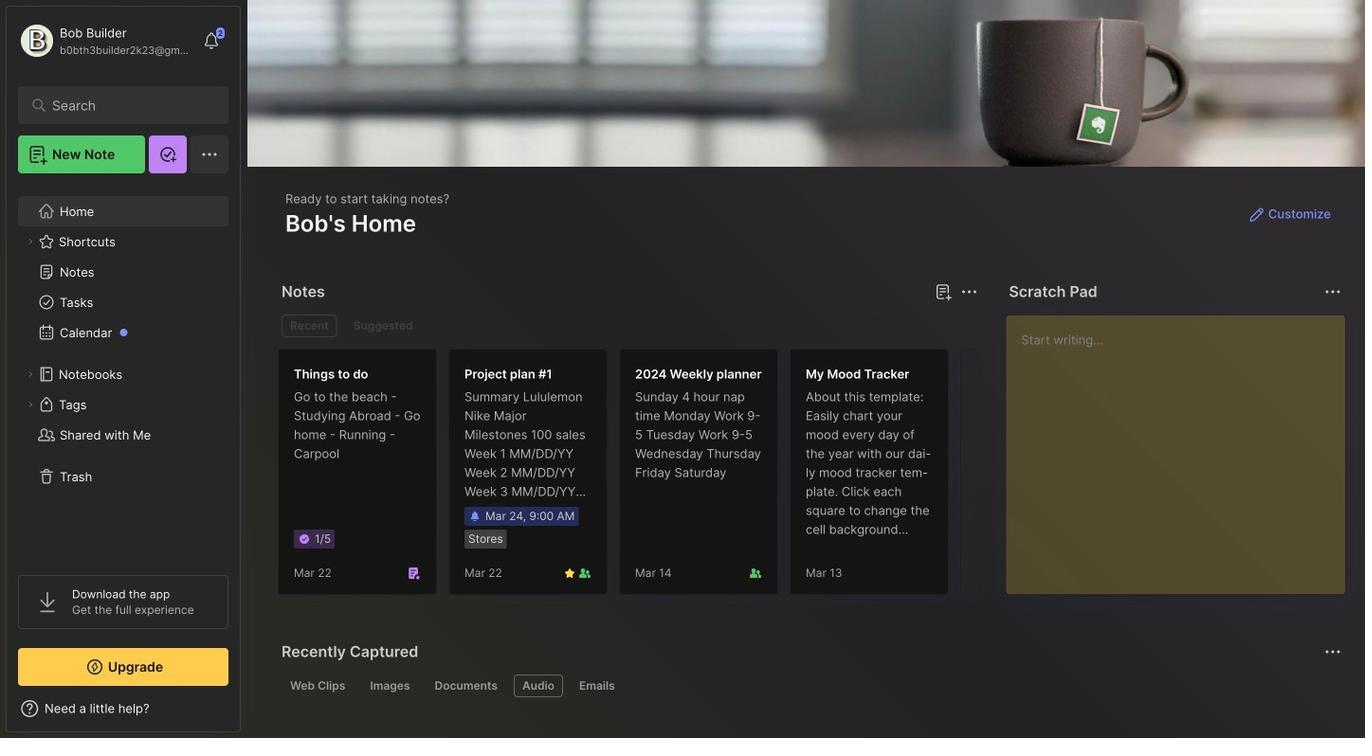 Task type: locate. For each thing, give the bounding box(es) containing it.
1 vertical spatial tab list
[[282, 675, 1339, 698]]

expand notebooks image
[[25, 369, 36, 380]]

tab
[[282, 675, 354, 698], [362, 675, 419, 698], [426, 675, 506, 698], [514, 675, 563, 698], [571, 675, 624, 698]]

row group
[[278, 349, 1131, 607]]

none search field inside main element
[[52, 94, 203, 117]]

2 tab from the left
[[362, 675, 419, 698]]

1 tab list from the top
[[282, 315, 975, 338]]

Start writing… text field
[[1022, 316, 1345, 579]]

None search field
[[52, 94, 203, 117]]

tree
[[7, 185, 240, 559]]

tab list
[[282, 315, 975, 338], [282, 675, 1339, 698]]

0 vertical spatial tab list
[[282, 315, 975, 338]]

click to collapse image
[[239, 704, 254, 726]]

expand tags image
[[25, 399, 36, 411]]

1 tab from the left
[[282, 675, 354, 698]]

4 tab from the left
[[514, 675, 563, 698]]



Task type: vqa. For each thing, say whether or not it's contained in the screenshot.
fourth tab
yes



Task type: describe. For each thing, give the bounding box(es) containing it.
3 tab from the left
[[426, 675, 506, 698]]

2 tab list from the top
[[282, 675, 1339, 698]]

Search text field
[[52, 97, 203, 115]]

5 tab from the left
[[571, 675, 624, 698]]

WHAT'S NEW field
[[7, 694, 240, 724]]

main element
[[0, 0, 247, 739]]

tree inside main element
[[7, 185, 240, 559]]

Account field
[[18, 22, 193, 60]]



